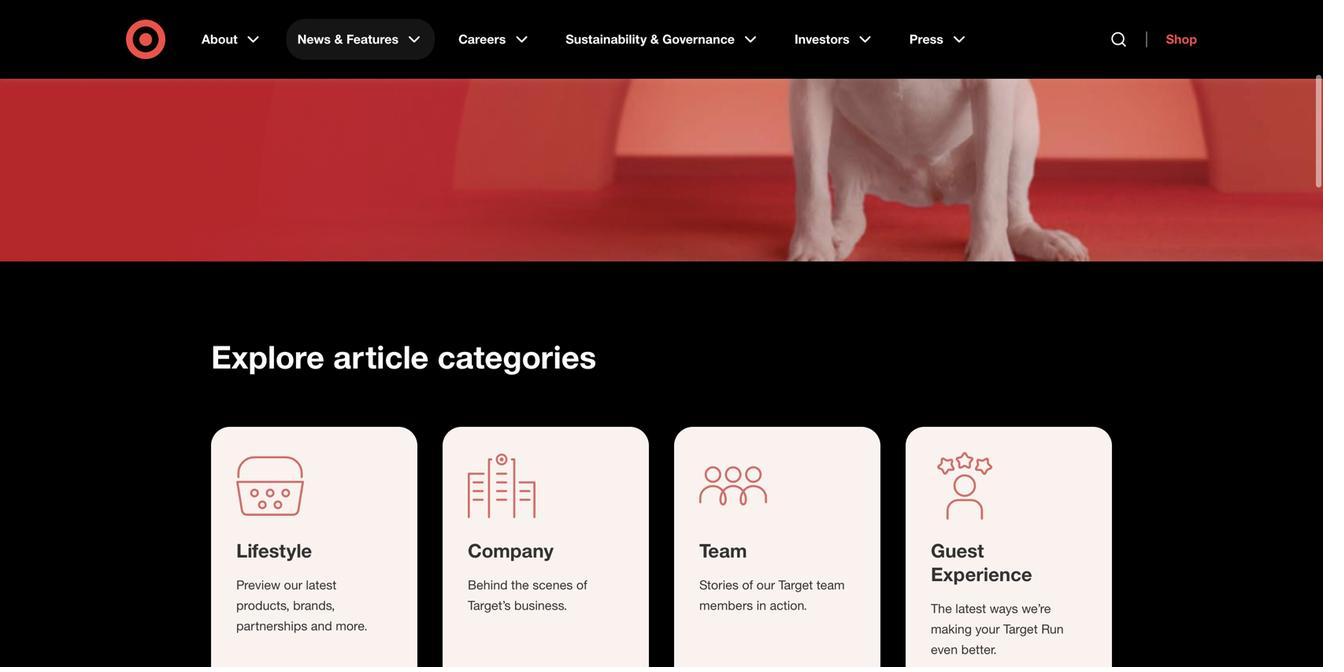 Task type: vqa. For each thing, say whether or not it's contained in the screenshot.
"latest"
yes



Task type: describe. For each thing, give the bounding box(es) containing it.
even
[[931, 642, 958, 657]]

explore article categories
[[211, 337, 596, 376]]

categories
[[437, 337, 596, 376]]

explore
[[211, 337, 324, 376]]

we're
[[1022, 601, 1051, 616]]

shop
[[1166, 32, 1197, 47]]

news
[[297, 32, 331, 47]]

careers
[[458, 32, 506, 47]]

investors link
[[784, 19, 886, 60]]

press link
[[898, 19, 980, 60]]

the
[[931, 601, 952, 616]]

lifestyle
[[236, 539, 312, 562]]

ways
[[990, 601, 1018, 616]]

of inside the 'stories of our target team members in action.'
[[742, 577, 753, 593]]

your
[[975, 621, 1000, 637]]

article
[[333, 337, 429, 376]]

scenes
[[533, 577, 573, 593]]

governance
[[662, 32, 735, 47]]

shop link
[[1146, 32, 1197, 47]]

investors
[[795, 32, 849, 47]]

target's
[[468, 598, 511, 613]]

products,
[[236, 598, 290, 613]]

behind
[[468, 577, 508, 593]]

target inside the 'stories of our target team members in action.'
[[778, 577, 813, 593]]

run
[[1041, 621, 1064, 637]]

& for features
[[334, 32, 343, 47]]

features
[[346, 32, 399, 47]]

press
[[909, 32, 943, 47]]

the
[[511, 577, 529, 593]]

sustainability & governance
[[566, 32, 735, 47]]

making
[[931, 621, 972, 637]]

news & features
[[297, 32, 399, 47]]

behind the scenes of target's business.
[[468, 577, 587, 613]]

members
[[699, 598, 753, 613]]

about link
[[191, 19, 274, 60]]

and
[[311, 618, 332, 634]]

stories of our target team members in action.
[[699, 577, 845, 613]]

preview our latest products, brands, partnerships and more.
[[236, 577, 368, 634]]

about
[[202, 32, 238, 47]]



Task type: locate. For each thing, give the bounding box(es) containing it.
latest inside the preview our latest products, brands, partnerships and more.
[[306, 577, 337, 593]]

of right scenes
[[576, 577, 587, 593]]

guest experience
[[931, 539, 1032, 586]]

1 horizontal spatial of
[[742, 577, 753, 593]]

team
[[699, 539, 747, 562]]

0 horizontal spatial target
[[778, 577, 813, 593]]

latest up your
[[955, 601, 986, 616]]

of right stories
[[742, 577, 753, 593]]

better.
[[961, 642, 997, 657]]

& right news
[[334, 32, 343, 47]]

our up brands,
[[284, 577, 302, 593]]

target down we're
[[1003, 621, 1038, 637]]

target up action.
[[778, 577, 813, 593]]

2 our from the left
[[757, 577, 775, 593]]

our inside the 'stories of our target team members in action.'
[[757, 577, 775, 593]]

guest
[[931, 539, 984, 562]]

in
[[756, 598, 766, 613]]

latest up brands,
[[306, 577, 337, 593]]

0 horizontal spatial our
[[284, 577, 302, 593]]

& left governance at right
[[650, 32, 659, 47]]

our up the in
[[757, 577, 775, 593]]

action.
[[770, 598, 807, 613]]

1 horizontal spatial &
[[650, 32, 659, 47]]

1 horizontal spatial target
[[1003, 621, 1038, 637]]

1 & from the left
[[334, 32, 343, 47]]

1 horizontal spatial our
[[757, 577, 775, 593]]

0 horizontal spatial of
[[576, 577, 587, 593]]

company
[[468, 539, 554, 562]]

of
[[576, 577, 587, 593], [742, 577, 753, 593]]

target inside the latest ways we're making your target run even better.
[[1003, 621, 1038, 637]]

& for governance
[[650, 32, 659, 47]]

1 vertical spatial latest
[[955, 601, 986, 616]]

careers link
[[447, 19, 542, 60]]

0 horizontal spatial latest
[[306, 577, 337, 593]]

sustainability
[[566, 32, 647, 47]]

0 vertical spatial latest
[[306, 577, 337, 593]]

latest inside the latest ways we're making your target run even better.
[[955, 601, 986, 616]]

brands,
[[293, 598, 335, 613]]

preview
[[236, 577, 280, 593]]

1 horizontal spatial latest
[[955, 601, 986, 616]]

business.
[[514, 598, 567, 613]]

partnerships
[[236, 618, 307, 634]]

1 our from the left
[[284, 577, 302, 593]]

stories
[[699, 577, 739, 593]]

0 vertical spatial target
[[778, 577, 813, 593]]

&
[[334, 32, 343, 47], [650, 32, 659, 47]]

1 vertical spatial target
[[1003, 621, 1038, 637]]

latest
[[306, 577, 337, 593], [955, 601, 986, 616]]

2 of from the left
[[742, 577, 753, 593]]

2 & from the left
[[650, 32, 659, 47]]

the latest ways we're making your target run even better.
[[931, 601, 1064, 657]]

our inside the preview our latest products, brands, partnerships and more.
[[284, 577, 302, 593]]

our
[[284, 577, 302, 593], [757, 577, 775, 593]]

more.
[[336, 618, 368, 634]]

target
[[778, 577, 813, 593], [1003, 621, 1038, 637]]

news & features link
[[286, 19, 435, 60]]

0 horizontal spatial &
[[334, 32, 343, 47]]

team
[[816, 577, 845, 593]]

1 of from the left
[[576, 577, 587, 593]]

of inside behind the scenes of target's business.
[[576, 577, 587, 593]]

sustainability & governance link
[[555, 19, 771, 60]]

experience
[[931, 563, 1032, 586]]



